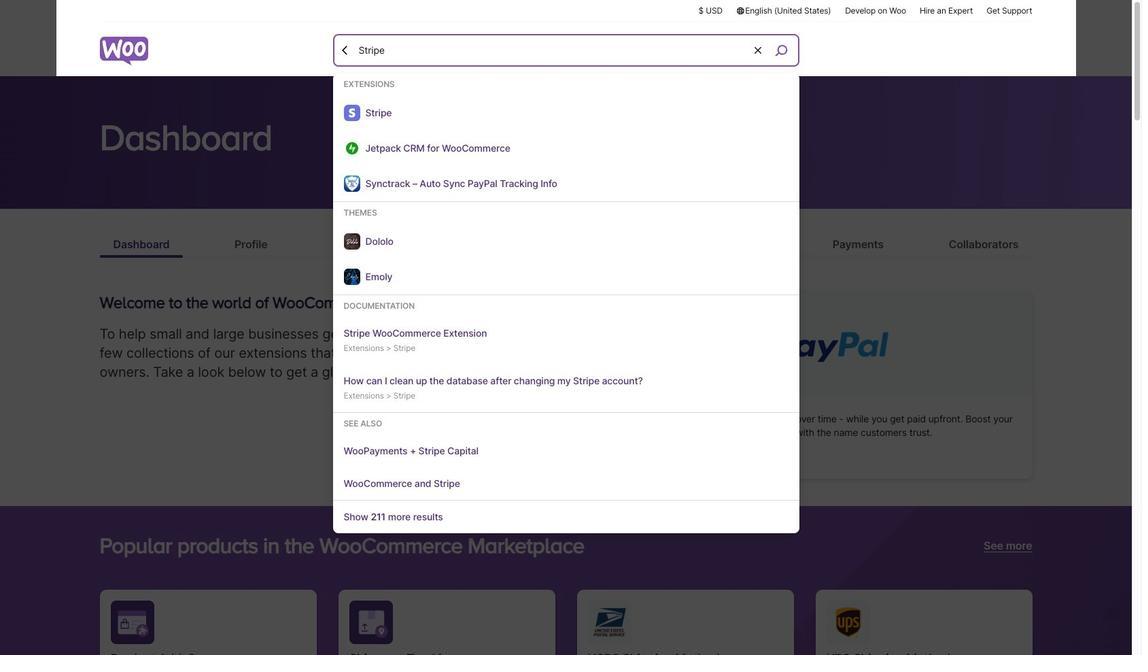 Task type: vqa. For each thing, say whether or not it's contained in the screenshot.
"group"
yes



Task type: describe. For each thing, give the bounding box(es) containing it.
close search image
[[338, 43, 352, 57]]

3 group from the top
[[333, 301, 800, 413]]



Task type: locate. For each thing, give the bounding box(es) containing it.
group
[[333, 79, 800, 202], [333, 208, 800, 295], [333, 301, 800, 413], [333, 418, 800, 501]]

Find extensions, themes, guides, and more… search field
[[355, 36, 753, 65]]

2 group from the top
[[333, 208, 800, 295]]

4 group from the top
[[333, 418, 800, 501]]

None search field
[[333, 34, 800, 533]]

1 group from the top
[[333, 79, 800, 202]]

list box
[[333, 79, 800, 533]]



